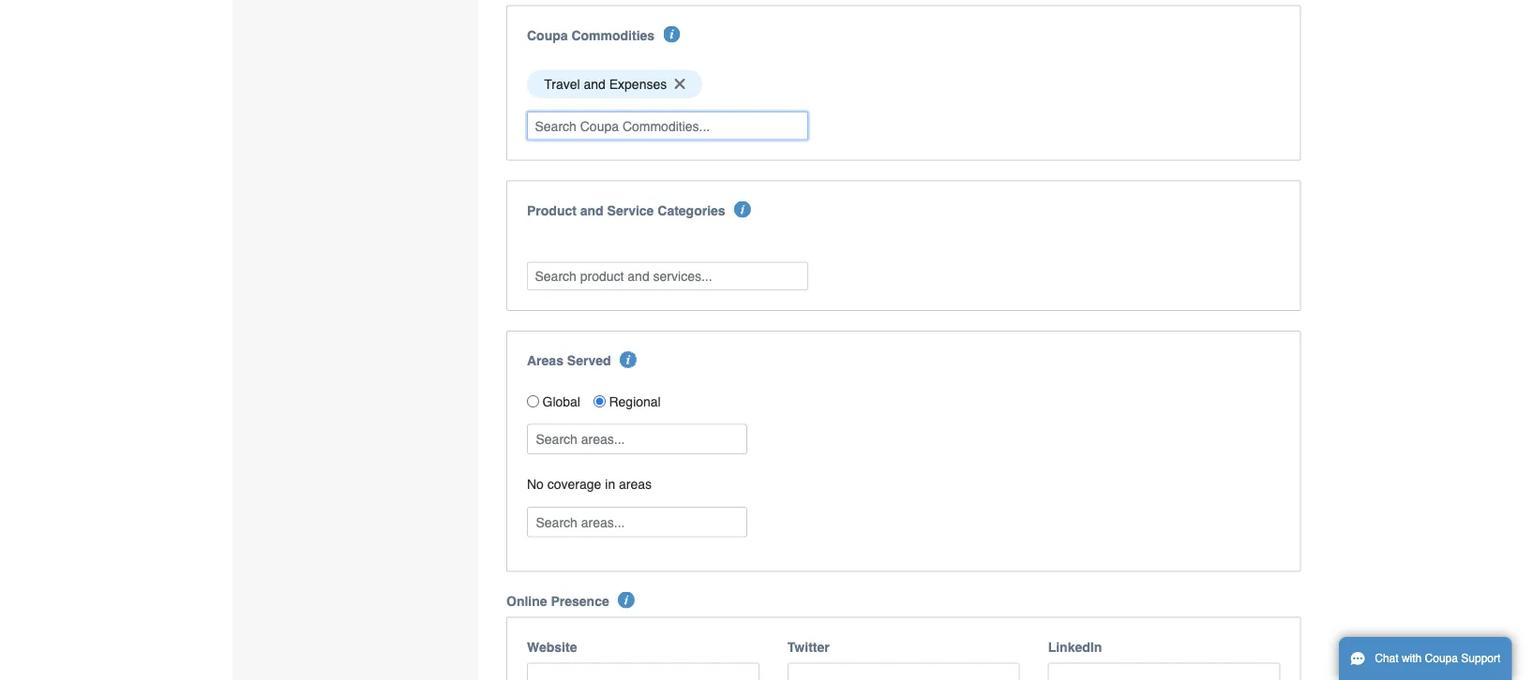 Task type: describe. For each thing, give the bounding box(es) containing it.
LinkedIn text field
[[1048, 663, 1280, 681]]

and for product
[[580, 203, 604, 218]]

product and service categories
[[527, 203, 725, 218]]

additional information image for coupa commodities
[[663, 26, 680, 42]]

support
[[1461, 653, 1501, 666]]

linkedin
[[1048, 640, 1102, 655]]

in
[[605, 477, 615, 492]]

expenses
[[609, 77, 667, 92]]

Search Coupa Commodities... field
[[527, 112, 808, 140]]

categories
[[658, 203, 725, 218]]

travel
[[544, 77, 580, 92]]

online presence
[[506, 594, 609, 609]]

0 vertical spatial coupa
[[527, 27, 568, 42]]

served
[[567, 354, 611, 369]]

online
[[506, 594, 547, 609]]

global
[[542, 394, 580, 409]]

selected list box
[[520, 65, 1287, 103]]

Twitter text field
[[787, 663, 1020, 681]]

additional information image for areas served
[[620, 352, 637, 369]]

travel and expenses
[[544, 77, 667, 92]]



Task type: vqa. For each thing, say whether or not it's contained in the screenshot.
bottommost Errors
no



Task type: locate. For each thing, give the bounding box(es) containing it.
1 horizontal spatial additional information image
[[734, 201, 751, 218]]

1 vertical spatial coupa
[[1425, 653, 1458, 666]]

no
[[527, 477, 544, 492]]

1 vertical spatial search areas... text field
[[529, 508, 745, 537]]

additional information image right categories
[[734, 201, 751, 218]]

chat with coupa support
[[1375, 653, 1501, 666]]

coupa right with
[[1425, 653, 1458, 666]]

and
[[584, 77, 606, 92], [580, 203, 604, 218]]

1 vertical spatial additional information image
[[620, 352, 637, 369]]

search areas... text field down regional
[[529, 425, 745, 454]]

additional information image right commodities
[[663, 26, 680, 42]]

commodities
[[571, 27, 655, 42]]

1 horizontal spatial additional information image
[[663, 26, 680, 42]]

additional information image
[[734, 201, 751, 218], [618, 592, 635, 609]]

Website text field
[[527, 663, 759, 681]]

service
[[607, 203, 654, 218]]

areas
[[619, 477, 652, 492]]

search areas... text field down areas
[[529, 508, 745, 537]]

1 search areas... text field from the top
[[529, 425, 745, 454]]

coupa commodities
[[527, 27, 655, 42]]

and inside 'option'
[[584, 77, 606, 92]]

0 horizontal spatial additional information image
[[620, 352, 637, 369]]

additional information image right presence
[[618, 592, 635, 609]]

chat
[[1375, 653, 1399, 666]]

regional
[[609, 394, 661, 409]]

coupa
[[527, 27, 568, 42], [1425, 653, 1458, 666]]

additional information image
[[663, 26, 680, 42], [620, 352, 637, 369]]

presence
[[551, 594, 609, 609]]

travel and expenses option
[[527, 70, 702, 99]]

coverage
[[547, 477, 601, 492]]

product
[[527, 203, 577, 218]]

coupa up travel
[[527, 27, 568, 42]]

1 vertical spatial additional information image
[[618, 592, 635, 609]]

0 vertical spatial additional information image
[[663, 26, 680, 42]]

website
[[527, 640, 577, 655]]

1 vertical spatial and
[[580, 203, 604, 218]]

additional information image for online presence
[[618, 592, 635, 609]]

0 horizontal spatial additional information image
[[618, 592, 635, 609]]

and right travel
[[584, 77, 606, 92]]

with
[[1402, 653, 1422, 666]]

None radio
[[527, 396, 539, 408]]

0 vertical spatial and
[[584, 77, 606, 92]]

additional information image right served
[[620, 352, 637, 369]]

0 vertical spatial additional information image
[[734, 201, 751, 218]]

coupa inside button
[[1425, 653, 1458, 666]]

additional information image for product and service categories
[[734, 201, 751, 218]]

1 horizontal spatial coupa
[[1425, 653, 1458, 666]]

twitter
[[787, 640, 830, 655]]

no coverage in areas
[[527, 477, 652, 492]]

None radio
[[594, 396, 606, 408]]

areas served
[[527, 354, 611, 369]]

2 search areas... text field from the top
[[529, 508, 745, 537]]

Search product and services... field
[[527, 262, 808, 291]]

chat with coupa support button
[[1339, 638, 1512, 681]]

0 horizontal spatial coupa
[[527, 27, 568, 42]]

and left service
[[580, 203, 604, 218]]

and for travel
[[584, 77, 606, 92]]

Search areas... text field
[[529, 425, 745, 454], [529, 508, 745, 537]]

0 vertical spatial search areas... text field
[[529, 425, 745, 454]]

areas
[[527, 354, 563, 369]]



